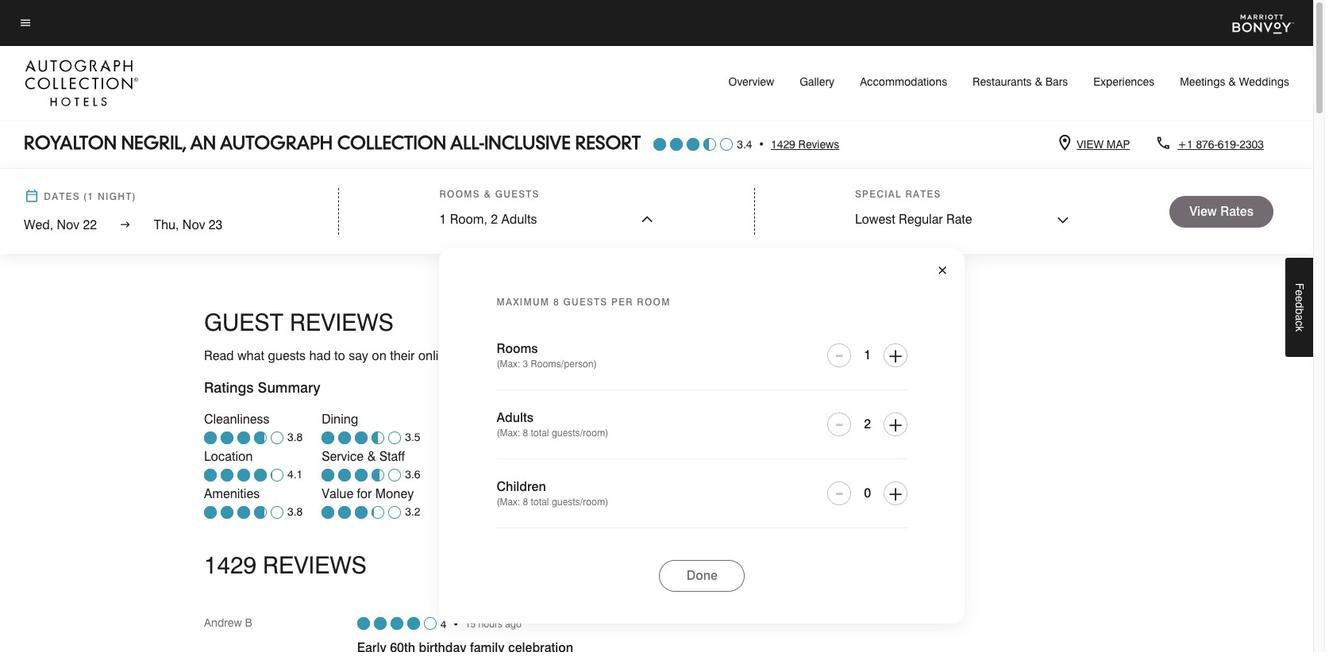 Task type: locate. For each thing, give the bounding box(es) containing it.
rooms inside "rooms (max: 3 rooms/person)"
[[497, 342, 538, 357]]

1 - button from the top
[[828, 336, 852, 370]]

inclusive
[[485, 136, 571, 153]]

total up children
[[531, 427, 549, 439]]

• right 4
[[453, 618, 459, 631]]

0 vertical spatial 3.8
[[288, 431, 303, 444]]

2303
[[1240, 138, 1265, 151]]

1 vertical spatial total
[[531, 496, 549, 508]]

8 up children
[[523, 427, 528, 439]]

1 horizontal spatial guests
[[564, 296, 608, 308]]

0 vertical spatial guests/room)
[[552, 427, 609, 439]]

0 vertical spatial 1
[[88, 191, 94, 203]]

1 total from the top
[[531, 427, 549, 439]]

0 vertical spatial •
[[759, 138, 765, 151]]

guests/room) inside children (max: 8 total guests/room)
[[552, 496, 609, 508]]

0 horizontal spatial guests
[[268, 349, 306, 364]]

1 vertical spatial +
[[887, 412, 905, 436]]

(max: left 3
[[497, 358, 521, 370]]

2 3.8 from the top
[[288, 506, 303, 519]]

guests/room) inside adults (max: 8 total guests/room)
[[552, 427, 609, 439]]

3 - from the top
[[835, 475, 844, 508]]

1 vertical spatial guests
[[268, 349, 306, 364]]

1 vertical spatial (max:
[[497, 427, 521, 439]]

restaurants
[[973, 75, 1032, 88]]

3.8 down 4.1
[[288, 506, 303, 519]]

value
[[322, 487, 354, 502]]

(max: inside "rooms (max: 3 rooms/person)"
[[497, 358, 521, 370]]

guests
[[564, 296, 608, 308], [268, 349, 306, 364]]

total inside children (max: 8 total guests/room)
[[531, 496, 549, 508]]

1 horizontal spatial a
[[1294, 315, 1307, 321]]

ratings
[[204, 380, 254, 396]]

reviews
[[799, 138, 840, 151], [263, 551, 367, 580]]

special rates
[[855, 188, 942, 200]]

1 vertical spatial rooms
[[497, 342, 538, 357]]

gallery link
[[800, 75, 835, 88]]

nov left the 22
[[57, 218, 79, 233]]

0 vertical spatial (max:
[[497, 358, 521, 370]]

rates up regular
[[906, 188, 942, 200]]

- for 0
[[835, 475, 844, 508]]

+ button for 0
[[884, 481, 908, 506]]

2 vertical spatial + button
[[884, 481, 908, 506]]

(max: down children
[[497, 496, 521, 508]]

0 horizontal spatial rates
[[906, 188, 942, 200]]

view map
[[1077, 138, 1131, 151]]

rates for special rates
[[906, 188, 942, 200]]

c
[[1294, 321, 1307, 327]]

(max: for adults
[[497, 427, 521, 439]]

after
[[632, 349, 657, 364]]

adults down 3
[[497, 411, 534, 426]]

2 guests/room) from the top
[[552, 496, 609, 508]]

rates right view
[[1221, 204, 1254, 219]]

2 vertical spatial 8
[[523, 496, 528, 508]]

1429 up andrew b
[[204, 551, 256, 580]]

meetings
[[1181, 75, 1226, 88]]

+ for 2
[[887, 412, 905, 436]]

-
[[835, 336, 844, 370], [835, 406, 844, 439], [835, 475, 844, 508]]

1 vertical spatial 1429
[[204, 551, 256, 580]]

8 inside children (max: 8 total guests/room)
[[523, 496, 528, 508]]

1 vertical spatial - button
[[828, 406, 852, 439]]

e
[[1294, 290, 1307, 296], [1294, 296, 1307, 302]]

1 vertical spatial •
[[453, 618, 459, 631]]

0 horizontal spatial a
[[660, 349, 667, 364]]

e up b
[[1294, 296, 1307, 302]]

3.4
[[737, 138, 753, 151]]

meetings & weddings
[[1181, 75, 1290, 88]]

0 vertical spatial adults
[[502, 212, 537, 227]]

room,
[[450, 212, 488, 227]]

• for 1429
[[759, 138, 765, 151]]

reviews down value
[[263, 551, 367, 580]]

1 + from the top
[[887, 343, 905, 367]]

rates inside view rates button
[[1221, 204, 1254, 219]]

total
[[531, 427, 549, 439], [531, 496, 549, 508]]

0 horizontal spatial 2
[[491, 212, 498, 227]]

8
[[554, 296, 560, 308], [523, 427, 528, 439], [523, 496, 528, 508]]

0 horizontal spatial •
[[453, 618, 459, 631]]

0 vertical spatial -
[[835, 336, 844, 370]]

rates
[[906, 188, 942, 200], [1221, 204, 1254, 219]]

1 vertical spatial 2
[[864, 417, 871, 432]]

rooms & guests
[[440, 188, 540, 200]]

8 right maximum
[[554, 296, 560, 308]]

0 vertical spatial guests
[[564, 296, 608, 308]]

& up 1 room, 2 adults
[[484, 188, 492, 200]]

& for guests
[[484, 188, 492, 200]]

1 horizontal spatial 1
[[440, 212, 447, 227]]

room
[[637, 296, 671, 308]]

8 inside adults (max: 8 total guests/room)
[[523, 427, 528, 439]]

read
[[204, 349, 234, 364]]

1 horizontal spatial 1429
[[771, 138, 796, 151]]

total for adults
[[531, 427, 549, 439]]

reviews down gallery link
[[799, 138, 840, 151]]

2 right room,
[[491, 212, 498, 227]]

8 for children
[[523, 496, 528, 508]]

total down children
[[531, 496, 549, 508]]

service
[[322, 450, 364, 465]]

2 - button from the top
[[828, 406, 852, 439]]

restaurants & bars link
[[973, 75, 1069, 88]]

1 guests/room) from the top
[[552, 427, 609, 439]]

3 + from the top
[[887, 481, 905, 506]]

1 horizontal spatial nov
[[183, 218, 205, 233]]

rooms for rooms (max: 3 rooms/person)
[[497, 342, 538, 357]]

1429 reviews
[[204, 551, 367, 580]]

4
[[441, 618, 447, 631]]

2 (max: from the top
[[497, 427, 521, 439]]

0 vertical spatial total
[[531, 427, 549, 439]]

1 3.8 from the top
[[288, 431, 303, 444]]

adults down guests
[[502, 212, 537, 227]]

guests/room) for children
[[552, 496, 609, 508]]

3 (max: from the top
[[497, 496, 521, 508]]

0 vertical spatial a
[[1294, 315, 1307, 321]]

(max:
[[497, 358, 521, 370], [497, 427, 521, 439], [497, 496, 521, 508]]

guests up summary in the bottom of the page
[[268, 349, 306, 364]]

- button for 1
[[828, 336, 852, 370]]

0 vertical spatial 1429
[[771, 138, 796, 151]]

1 nov from the left
[[57, 218, 79, 233]]

0 vertical spatial 8
[[554, 296, 560, 308]]

k
[[1294, 327, 1307, 332]]

2 + from the top
[[887, 412, 905, 436]]

& left the bars
[[1035, 75, 1043, 88]]

overview
[[729, 75, 775, 88]]

0 horizontal spatial 1429
[[204, 551, 256, 580]]

0 vertical spatial rooms
[[440, 188, 481, 200]]

0 vertical spatial +
[[887, 343, 905, 367]]

• for 15
[[453, 618, 459, 631]]

a inside button
[[1294, 315, 1307, 321]]

& for staff
[[367, 450, 376, 465]]

2 vertical spatial 1
[[864, 348, 871, 363]]

0 vertical spatial reviews
[[799, 138, 840, 151]]

& for bars
[[1035, 75, 1043, 88]]

meetings & weddings link
[[1181, 75, 1290, 88]]

619-
[[1218, 138, 1240, 151]]

0 horizontal spatial reviews
[[263, 551, 367, 580]]

1 vertical spatial reviews
[[263, 551, 367, 580]]

1 vertical spatial 3.8
[[288, 506, 303, 519]]

1 horizontal spatial 2
[[864, 417, 871, 432]]

guests/room) for adults
[[552, 427, 609, 439]]

8 for adults
[[523, 427, 528, 439]]

0 vertical spatial rates
[[906, 188, 942, 200]]

3.8 up 4.1
[[288, 431, 303, 444]]

2
[[491, 212, 498, 227], [864, 417, 871, 432]]

1 vertical spatial adults
[[497, 411, 534, 426]]

view
[[1077, 138, 1104, 151]]

1 vertical spatial guests/room)
[[552, 496, 609, 508]]

3 - button from the top
[[828, 475, 852, 508]]

& right meetings
[[1229, 75, 1237, 88]]

1 (max: from the top
[[497, 358, 521, 370]]

arrow down image
[[641, 210, 654, 231]]

money
[[376, 487, 414, 502]]

+
[[887, 343, 905, 367], [887, 412, 905, 436], [887, 481, 905, 506]]

2 horizontal spatial 1
[[864, 348, 871, 363]]

wed,
[[24, 218, 53, 233]]

say
[[349, 349, 369, 364]]

(max: inside adults (max: 8 total guests/room)
[[497, 427, 521, 439]]

2 vertical spatial -
[[835, 475, 844, 508]]

&
[[1035, 75, 1043, 88], [1229, 75, 1237, 88], [484, 188, 492, 200], [367, 450, 376, 465]]

lowest regular rate
[[855, 212, 973, 227]]

thu, nov 23
[[154, 218, 223, 233]]

• right 3.4 on the top right
[[759, 138, 765, 151]]

(max: inside children (max: 8 total guests/room)
[[497, 496, 521, 508]]

+ button for 2
[[884, 412, 908, 437]]

1 vertical spatial 8
[[523, 427, 528, 439]]

hours
[[479, 618, 503, 630]]

2 vertical spatial (max:
[[497, 496, 521, 508]]

2 e from the top
[[1294, 296, 1307, 302]]

total inside adults (max: 8 total guests/room)
[[531, 427, 549, 439]]

a up k
[[1294, 315, 1307, 321]]

2 total from the top
[[531, 496, 549, 508]]

1 horizontal spatial rates
[[1221, 204, 1254, 219]]

1 horizontal spatial rooms
[[497, 342, 538, 357]]

1 vertical spatial + button
[[884, 412, 908, 437]]

resort
[[575, 136, 641, 153]]

8 down children
[[523, 496, 528, 508]]

2 up 0
[[864, 417, 871, 432]]

rooms/person)
[[531, 358, 597, 370]]

& left staff
[[367, 450, 376, 465]]

1429 right 3.4 on the top right
[[771, 138, 796, 151]]

1 vertical spatial rates
[[1221, 204, 1254, 219]]

view
[[1190, 204, 1218, 219]]

(max: up children
[[497, 427, 521, 439]]

map
[[1107, 138, 1131, 151]]

1 vertical spatial -
[[835, 406, 844, 439]]

royalton
[[24, 136, 117, 153]]

0 horizontal spatial nov
[[57, 218, 79, 233]]

maximum
[[497, 296, 550, 308]]

rooms up room,
[[440, 188, 481, 200]]

2 vertical spatial - button
[[828, 475, 852, 508]]

1 vertical spatial 1
[[440, 212, 447, 227]]

andrew
[[204, 617, 242, 630]]

0 horizontal spatial 1
[[88, 191, 94, 203]]

guests left per
[[564, 296, 608, 308]]

0 vertical spatial + button
[[884, 343, 908, 368]]

3 + button from the top
[[884, 481, 908, 506]]

staff
[[379, 450, 405, 465]]

- for 1
[[835, 336, 844, 370]]

restaurants & bars
[[973, 75, 1069, 88]]

autograph
[[220, 136, 333, 153]]

nov left 23
[[183, 218, 205, 233]]

1 - from the top
[[835, 336, 844, 370]]

1 + button from the top
[[884, 343, 908, 368]]

rooms up 3
[[497, 342, 538, 357]]

nov
[[57, 218, 79, 233], [183, 218, 205, 233]]

1 horizontal spatial •
[[759, 138, 765, 151]]

0 horizontal spatial rooms
[[440, 188, 481, 200]]

(max: for children
[[497, 496, 521, 508]]

2 vertical spatial +
[[887, 481, 905, 506]]

completed
[[568, 349, 628, 364]]

2 + button from the top
[[884, 412, 908, 437]]

3.6
[[405, 469, 421, 481]]

e up d
[[1294, 290, 1307, 296]]

negril,
[[121, 136, 186, 153]]

& for weddings
[[1229, 75, 1237, 88]]

+ button
[[884, 343, 908, 368], [884, 412, 908, 437], [884, 481, 908, 506]]

guests for had
[[268, 349, 306, 364]]

0 vertical spatial - button
[[828, 336, 852, 370]]

to
[[334, 349, 345, 364]]

+ for 0
[[887, 481, 905, 506]]

phone image
[[1156, 137, 1172, 153]]

a right after
[[660, 349, 667, 364]]

rooms
[[440, 188, 481, 200], [497, 342, 538, 357]]

2 - from the top
[[835, 406, 844, 439]]

1 horizontal spatial reviews
[[799, 138, 840, 151]]

a
[[1294, 315, 1307, 321], [660, 349, 667, 364]]

2 nov from the left
[[183, 218, 205, 233]]



Task type: vqa. For each thing, say whether or not it's contained in the screenshot.
total inside adults (max: 8 total guests/room)
yes



Task type: describe. For each thing, give the bounding box(es) containing it.
1 vertical spatial a
[[660, 349, 667, 364]]

arrow down image
[[1057, 210, 1070, 231]]

value for money
[[322, 487, 414, 502]]

summary
[[258, 380, 321, 396]]

3.8 for cleanliness
[[288, 431, 303, 444]]

nov for wed,
[[57, 218, 79, 233]]

location image
[[1060, 137, 1071, 153]]

f
[[1294, 283, 1307, 290]]

1 for 1
[[864, 348, 871, 363]]

stay
[[731, 349, 754, 364]]

3.8 for amenities
[[288, 506, 303, 519]]

confirmed
[[671, 349, 728, 364]]

overview link
[[729, 75, 775, 88]]

0
[[864, 486, 871, 501]]

accommodations link
[[860, 75, 948, 88]]

guest reviews
[[204, 308, 394, 337]]

calendar image
[[24, 188, 41, 206]]

children
[[497, 480, 546, 495]]

children (max: 8 total guests/room)
[[497, 480, 609, 508]]

guest
[[204, 308, 283, 337]]

ago
[[505, 618, 522, 630]]

view rates
[[1190, 204, 1254, 219]]

read what guests had to say on their online satisfaction survey, completed after a confirmed stay
[[204, 349, 754, 364]]

rooms for rooms & guests
[[440, 188, 481, 200]]

their
[[390, 349, 415, 364]]

lowest
[[855, 212, 896, 227]]

guests
[[495, 188, 540, 200]]

view rates button
[[1170, 196, 1274, 228]]

d
[[1294, 302, 1307, 309]]

lowest regular rate button
[[855, 210, 1070, 231]]

reviews
[[290, 308, 394, 337]]

done
[[687, 569, 718, 584]]

1 for 1 room, 2 adults
[[440, 212, 447, 227]]

maximum 8 guests per room
[[497, 296, 671, 308]]

ratings summary
[[204, 380, 321, 396]]

dining
[[322, 412, 359, 427]]

- button for 2
[[828, 406, 852, 439]]

wed, nov 22
[[24, 218, 97, 233]]

for
[[357, 487, 372, 502]]

+1 876-619-2303
[[1178, 138, 1265, 151]]

autograph collection unique hotels image
[[24, 59, 139, 107]]

accommodations
[[860, 75, 948, 88]]

15
[[465, 618, 476, 630]]

1 room, 2 adults
[[440, 212, 537, 227]]

experiences
[[1094, 75, 1155, 88]]

night)
[[98, 191, 137, 203]]

b
[[245, 617, 252, 630]]

total for children
[[531, 496, 549, 508]]

4.1
[[288, 469, 303, 481]]

close image
[[937, 264, 949, 279]]

1 e from the top
[[1294, 290, 1307, 296]]

rates for view rates
[[1221, 204, 1254, 219]]

+ button for 1
[[884, 343, 908, 368]]

4 • 15 hours ago
[[441, 618, 530, 631]]

guests for per
[[564, 296, 608, 308]]

andrew b
[[204, 617, 252, 630]]

thu,
[[154, 218, 179, 233]]

nov for thu,
[[183, 218, 205, 233]]

+1
[[1178, 138, 1194, 151]]

3.2
[[405, 506, 421, 519]]

cleanliness
[[204, 412, 270, 427]]

f e e d b a c k
[[1294, 283, 1307, 332]]

per
[[612, 296, 634, 308]]

(max: for rooms
[[497, 358, 521, 370]]

f e e d b a c k button
[[1286, 258, 1314, 357]]

satisfaction
[[456, 349, 520, 364]]

service & staff
[[322, 450, 405, 465]]

what
[[237, 349, 264, 364]]

location
[[204, 450, 253, 465]]

3.5
[[405, 431, 421, 444]]

royalton negril, an autograph collection all-inclusive resort
[[24, 136, 641, 153]]

rooms (max: 3 rooms/person)
[[497, 342, 597, 370]]

experiences link
[[1094, 75, 1155, 88]]

876-
[[1197, 138, 1218, 151]]

3.4 • 1429 reviews
[[737, 138, 840, 151]]

weddings
[[1240, 75, 1290, 88]]

0 vertical spatial 2
[[491, 212, 498, 227]]

rate
[[947, 212, 973, 227]]

done button
[[660, 561, 745, 593]]

online
[[418, 349, 453, 364]]

dates ( 1 night)
[[44, 191, 137, 203]]

+ for 1
[[887, 343, 905, 367]]

collection
[[337, 136, 446, 153]]

survey,
[[524, 349, 564, 364]]

regular
[[899, 212, 943, 227]]

gallery
[[800, 75, 835, 88]]

special
[[855, 188, 902, 200]]

adults inside adults (max: 8 total guests/room)
[[497, 411, 534, 426]]

+1 876-619-2303 link
[[1172, 137, 1265, 153]]

1429 reviews link
[[771, 137, 840, 153]]

menu image
[[19, 16, 32, 31]]

- for 2
[[835, 406, 844, 439]]

had
[[309, 349, 331, 364]]

- button for 0
[[828, 475, 852, 508]]

adults (max: 8 total guests/room)
[[497, 411, 609, 439]]

b
[[1294, 309, 1307, 315]]

an
[[190, 136, 216, 153]]

marriott bonvoy image
[[1233, 13, 1295, 33]]



